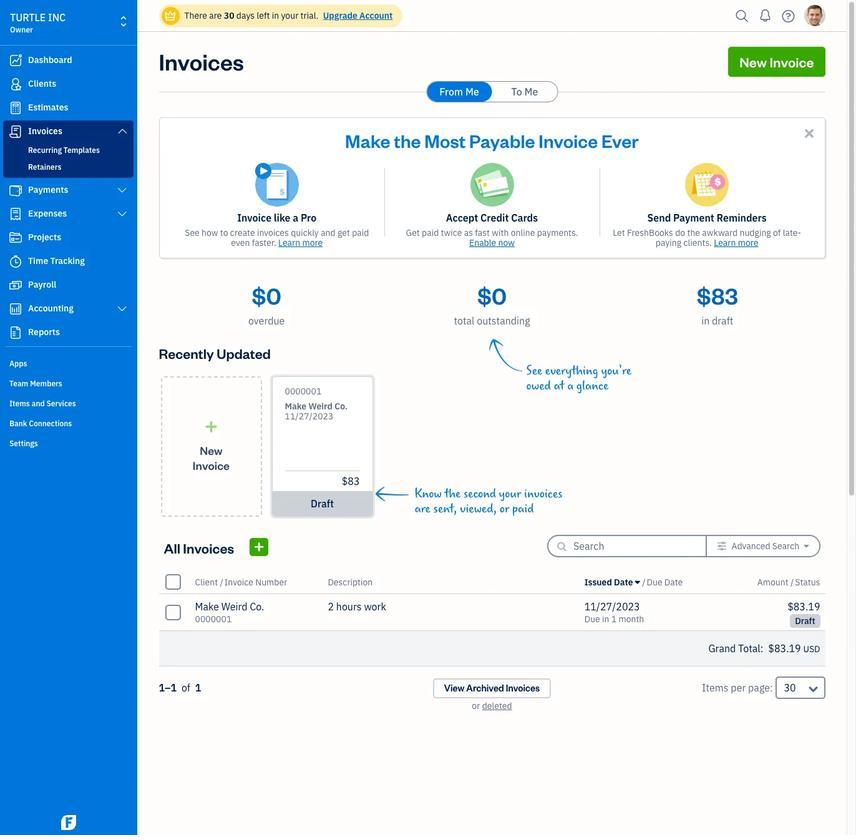 Task type: vqa. For each thing, say whether or not it's contained in the screenshot.
11/27/2023 to the top
yes



Task type: describe. For each thing, give the bounding box(es) containing it.
project image
[[8, 232, 23, 244]]

usd
[[804, 644, 821, 655]]

and inside main element
[[32, 399, 45, 408]]

me for from me
[[466, 86, 479, 98]]

timer image
[[8, 255, 23, 268]]

status
[[796, 577, 821, 588]]

new invoice link for invoices
[[729, 47, 826, 77]]

0 horizontal spatial of
[[182, 682, 190, 694]]

invoice image
[[8, 126, 23, 138]]

upgrade
[[323, 10, 358, 21]]

viewed,
[[460, 502, 497, 516]]

invoice down go to help image at the top of page
[[770, 53, 815, 71]]

or inside know the second your invoices are sent, viewed, or paid
[[500, 502, 510, 516]]

accept
[[446, 212, 478, 224]]

30 inside 30 field
[[785, 682, 797, 694]]

work
[[364, 601, 386, 613]]

outstanding
[[477, 315, 531, 327]]

recurring templates
[[28, 145, 100, 155]]

draft inside $83.19 draft
[[796, 616, 816, 627]]

bank
[[9, 419, 27, 428]]

advanced
[[732, 541, 771, 552]]

crown image
[[164, 9, 177, 22]]

view archived invoices or deleted
[[444, 683, 540, 712]]

credit
[[481, 212, 509, 224]]

invoices link
[[3, 121, 134, 143]]

make for make the most payable invoice ever
[[345, 129, 391, 152]]

faster.
[[252, 237, 276, 249]]

awkward
[[703, 227, 738, 239]]

learn more for a
[[279, 237, 323, 249]]

to me link
[[493, 82, 558, 102]]

grand total : $83.19 usd
[[709, 643, 821, 655]]

in inside $83 in draft
[[702, 315, 710, 327]]

more for send payment reminders
[[739, 237, 759, 249]]

$0 total outstanding
[[454, 281, 531, 327]]

payments link
[[3, 179, 134, 202]]

/ for client
[[220, 577, 223, 588]]

main element
[[0, 0, 169, 836]]

issued date
[[585, 577, 634, 588]]

settings
[[9, 439, 38, 448]]

0 horizontal spatial in
[[272, 10, 279, 21]]

team members link
[[3, 374, 134, 393]]

expenses
[[28, 208, 67, 219]]

everything
[[546, 364, 599, 378]]

at
[[554, 379, 565, 393]]

accept credit cards get paid twice as fast with online payments. enable now
[[406, 212, 579, 249]]

1 inside 11/27/2023 due in 1 month
[[612, 614, 617, 625]]

chart image
[[8, 303, 23, 315]]

notifications image
[[756, 3, 776, 28]]

Search text field
[[574, 536, 686, 556]]

learn more for reminders
[[715, 237, 759, 249]]

draft inside $83 in draft
[[713, 315, 734, 327]]

enable
[[470, 237, 497, 249]]

estimates
[[28, 102, 68, 113]]

date for due date
[[665, 577, 683, 588]]

nudging
[[740, 227, 772, 239]]

retainers
[[28, 162, 61, 172]]

twice
[[441, 227, 462, 239]]

:
[[761, 643, 764, 655]]

1 vertical spatial new invoice
[[193, 443, 230, 472]]

Items per page: field
[[776, 677, 826, 699]]

items per page:
[[703, 682, 774, 694]]

apps
[[9, 359, 27, 368]]

make the most payable invoice ever
[[345, 129, 639, 152]]

dashboard link
[[3, 49, 134, 72]]

page:
[[749, 682, 774, 694]]

get
[[406, 227, 420, 239]]

accept credit cards image
[[471, 163, 514, 207]]

status link
[[796, 577, 821, 588]]

accounting link
[[3, 298, 134, 320]]

upgrade account link
[[321, 10, 393, 21]]

reports
[[28, 327, 60, 338]]

time tracking
[[28, 255, 85, 267]]

paid inside see how to create invoices quickly and get paid even faster.
[[352, 227, 369, 239]]

2 hours work
[[328, 601, 386, 613]]

$0 overdue
[[249, 281, 285, 327]]

get
[[338, 227, 350, 239]]

paying
[[656, 237, 682, 249]]

description link
[[328, 577, 373, 588]]

to me
[[512, 86, 539, 98]]

invoices down "there"
[[159, 47, 244, 76]]

invoices for even
[[257, 227, 289, 239]]

expenses link
[[3, 203, 134, 225]]

do
[[676, 227, 686, 239]]

reminders
[[717, 212, 767, 224]]

$83.19 draft
[[788, 601, 821, 627]]

1 vertical spatial 1
[[195, 682, 201, 694]]

0 vertical spatial are
[[209, 10, 222, 21]]

owner
[[10, 25, 33, 34]]

1 vertical spatial $83.19
[[769, 643, 802, 655]]

of inside let freshbooks do the awkward nudging of late- paying clients.
[[774, 227, 781, 239]]

0 vertical spatial a
[[293, 212, 299, 224]]

go to help image
[[779, 7, 799, 25]]

payment
[[674, 212, 715, 224]]

from me
[[440, 86, 479, 98]]

payable
[[470, 129, 536, 152]]

fast
[[475, 227, 490, 239]]

online
[[511, 227, 535, 239]]

0 vertical spatial $83.19
[[788, 601, 821, 613]]

archived
[[467, 683, 504, 694]]

payments
[[28, 184, 68, 195]]

like
[[274, 212, 291, 224]]

advanced search button
[[708, 536, 820, 556]]

items and services link
[[3, 394, 134, 413]]

payment image
[[8, 184, 23, 197]]

invoice up create
[[237, 212, 272, 224]]

paid inside accept credit cards get paid twice as fast with online payments. enable now
[[422, 227, 439, 239]]

number
[[256, 577, 287, 588]]

invoices inside main element
[[28, 126, 62, 137]]

the inside let freshbooks do the awkward nudging of late- paying clients.
[[688, 227, 701, 239]]

0000001 inside 0000001 make weird co. 11/27/2023
[[285, 386, 322, 397]]

0 horizontal spatial new
[[200, 443, 223, 457]]

invoice left ever
[[539, 129, 598, 152]]

send
[[648, 212, 671, 224]]

are inside know the second your invoices are sent, viewed, or paid
[[415, 502, 431, 516]]

2 / from the left
[[643, 577, 646, 588]]

send payment reminders image
[[686, 163, 729, 207]]

you're
[[602, 364, 632, 378]]

see everything you're owed at a glance
[[527, 364, 632, 393]]

inc
[[48, 11, 66, 24]]

apps link
[[3, 354, 134, 373]]

chevron large down image for invoices
[[117, 126, 128, 136]]

make weird co. 0000001
[[195, 601, 264, 625]]



Task type: locate. For each thing, give the bounding box(es) containing it.
a left pro
[[293, 212, 299, 224]]

1 horizontal spatial your
[[499, 487, 522, 501]]

1 vertical spatial and
[[32, 399, 45, 408]]

in inside 11/27/2023 due in 1 month
[[603, 614, 610, 625]]

2 vertical spatial make
[[195, 601, 219, 613]]

invoices up "deleted"
[[506, 683, 540, 694]]

projects
[[28, 232, 61, 243]]

search image
[[733, 7, 753, 25]]

1 horizontal spatial weird
[[309, 401, 333, 412]]

all
[[164, 539, 180, 557]]

0 vertical spatial new invoice
[[740, 53, 815, 71]]

items
[[9, 399, 30, 408], [703, 682, 729, 694]]

account
[[360, 10, 393, 21]]

close image
[[803, 126, 817, 140]]

1 right 1–1
[[195, 682, 201, 694]]

your
[[281, 10, 299, 21], [499, 487, 522, 501]]

/ right client
[[220, 577, 223, 588]]

the left most on the top of the page
[[394, 129, 421, 152]]

reports link
[[3, 322, 134, 344]]

late-
[[783, 227, 802, 239]]

more for invoice like a pro
[[303, 237, 323, 249]]

payroll
[[28, 279, 56, 290]]

chevron large down image for expenses
[[117, 209, 128, 219]]

client image
[[8, 78, 23, 91]]

see for see everything you're owed at a glance
[[527, 364, 543, 378]]

see how to create invoices quickly and get paid even faster.
[[185, 227, 369, 249]]

a right at
[[568, 379, 574, 393]]

accounting
[[28, 303, 74, 314]]

0000001 inside make weird co. 0000001
[[195, 614, 232, 625]]

freshbooks image
[[59, 816, 79, 831]]

$83 for $83
[[342, 475, 360, 488]]

there
[[185, 10, 207, 21]]

0 horizontal spatial more
[[303, 237, 323, 249]]

co.
[[335, 401, 348, 412], [250, 601, 264, 613]]

due right caretdown icon
[[647, 577, 663, 588]]

freshbooks
[[628, 227, 674, 239]]

2 chevron large down image from the top
[[117, 209, 128, 219]]

learn more down reminders
[[715, 237, 759, 249]]

create
[[230, 227, 255, 239]]

1 vertical spatial 0000001
[[195, 614, 232, 625]]

1 vertical spatial make
[[285, 401, 307, 412]]

new invoice link for know the second your invoices are sent, viewed, or paid
[[161, 377, 262, 517]]

0 vertical spatial see
[[185, 227, 200, 239]]

learn more down pro
[[279, 237, 323, 249]]

add invoice image
[[253, 539, 265, 555]]

payments.
[[537, 227, 579, 239]]

clients link
[[3, 73, 134, 96]]

learn more
[[279, 237, 323, 249], [715, 237, 759, 249]]

1 horizontal spatial new invoice link
[[729, 47, 826, 77]]

1 vertical spatial see
[[527, 364, 543, 378]]

bank connections
[[9, 419, 72, 428]]

of left late-
[[774, 227, 781, 239]]

0 vertical spatial and
[[321, 227, 336, 239]]

2 horizontal spatial draft
[[796, 616, 816, 627]]

new invoice down go to help image at the top of page
[[740, 53, 815, 71]]

/ right caretdown icon
[[643, 577, 646, 588]]

0 horizontal spatial me
[[466, 86, 479, 98]]

make inside 0000001 make weird co. 11/27/2023
[[285, 401, 307, 412]]

2 me from the left
[[525, 86, 539, 98]]

see inside see everything you're owed at a glance
[[527, 364, 543, 378]]

me right the 'from'
[[466, 86, 479, 98]]

$0 up overdue
[[252, 281, 281, 310]]

items for items per page:
[[703, 682, 729, 694]]

know
[[415, 487, 442, 501]]

1 horizontal spatial new
[[740, 53, 767, 71]]

the inside know the second your invoices are sent, viewed, or paid
[[445, 487, 461, 501]]

recurring templates link
[[6, 143, 131, 158]]

invoices up recurring
[[28, 126, 62, 137]]

invoice down plus icon
[[193, 458, 230, 472]]

1 horizontal spatial items
[[703, 682, 729, 694]]

2 $0 from the left
[[478, 281, 507, 310]]

expense image
[[8, 208, 23, 220]]

co. inside make weird co. 0000001
[[250, 601, 264, 613]]

1 horizontal spatial the
[[445, 487, 461, 501]]

view archived invoices link
[[433, 679, 552, 699]]

glance
[[577, 379, 609, 393]]

tracking
[[50, 255, 85, 267]]

0 vertical spatial draft
[[713, 315, 734, 327]]

connections
[[29, 419, 72, 428]]

or inside view archived invoices or deleted
[[472, 701, 480, 712]]

0 horizontal spatial draft
[[311, 498, 334, 510]]

invoices inside know the second your invoices are sent, viewed, or paid
[[525, 487, 563, 501]]

0 vertical spatial or
[[500, 502, 510, 516]]

recurring
[[28, 145, 62, 155]]

invoices inside view archived invoices or deleted
[[506, 683, 540, 694]]

$0 for $0 overdue
[[252, 281, 281, 310]]

0 horizontal spatial paid
[[352, 227, 369, 239]]

1 horizontal spatial $83
[[697, 281, 739, 310]]

0 horizontal spatial are
[[209, 10, 222, 21]]

client link
[[195, 577, 220, 588]]

11/27/2023 inside 0000001 make weird co. 11/27/2023
[[285, 411, 334, 422]]

or right the viewed,
[[500, 502, 510, 516]]

1 horizontal spatial draft
[[713, 315, 734, 327]]

invoice like a pro
[[237, 212, 317, 224]]

chevron large down image up reports 'link'
[[117, 304, 128, 314]]

2 horizontal spatial paid
[[513, 502, 534, 516]]

0 vertical spatial in
[[272, 10, 279, 21]]

0 vertical spatial items
[[9, 399, 30, 408]]

amount
[[758, 577, 789, 588]]

$83.19
[[788, 601, 821, 613], [769, 643, 802, 655]]

1 horizontal spatial of
[[774, 227, 781, 239]]

$0 up outstanding
[[478, 281, 507, 310]]

the for know the second your invoices are sent, viewed, or paid
[[445, 487, 461, 501]]

of right 1–1
[[182, 682, 190, 694]]

0 vertical spatial $83
[[697, 281, 739, 310]]

settings image
[[718, 541, 728, 551]]

11/27/2023 due in 1 month
[[585, 601, 645, 625]]

new down plus icon
[[200, 443, 223, 457]]

and inside see how to create invoices quickly and get paid even faster.
[[321, 227, 336, 239]]

turtle
[[10, 11, 46, 24]]

2 learn from the left
[[715, 237, 736, 249]]

1 vertical spatial or
[[472, 701, 480, 712]]

1 horizontal spatial and
[[321, 227, 336, 239]]

0 vertical spatial the
[[394, 129, 421, 152]]

more down pro
[[303, 237, 323, 249]]

team members
[[9, 379, 62, 388]]

0 vertical spatial 0000001
[[285, 386, 322, 397]]

1 horizontal spatial learn more
[[715, 237, 759, 249]]

/ left status link
[[791, 577, 794, 588]]

new down 'search' image
[[740, 53, 767, 71]]

paid inside know the second your invoices are sent, viewed, or paid
[[513, 502, 534, 516]]

a inside see everything you're owed at a glance
[[568, 379, 574, 393]]

$0 inside $0 overdue
[[252, 281, 281, 310]]

updated
[[217, 345, 271, 362]]

items left per
[[703, 682, 729, 694]]

advanced search
[[732, 541, 800, 552]]

0 vertical spatial new
[[740, 53, 767, 71]]

1 horizontal spatial see
[[527, 364, 543, 378]]

now
[[499, 237, 515, 249]]

co. inside 0000001 make weird co. 11/27/2023
[[335, 401, 348, 412]]

1–1 of 1
[[159, 682, 201, 694]]

date for issued date
[[615, 577, 634, 588]]

1 date from the left
[[615, 577, 634, 588]]

chevron large down image up recurring templates link
[[117, 126, 128, 136]]

learn right clients.
[[715, 237, 736, 249]]

see for see how to create invoices quickly and get paid even faster.
[[185, 227, 200, 239]]

plus image
[[204, 421, 219, 433]]

invoice like a pro image
[[255, 163, 299, 207]]

30 right page:
[[785, 682, 797, 694]]

caretdown image
[[636, 577, 641, 587]]

overdue
[[249, 315, 285, 327]]

recently
[[159, 345, 214, 362]]

0 horizontal spatial invoices
[[257, 227, 289, 239]]

or
[[500, 502, 510, 516], [472, 701, 480, 712]]

grand
[[709, 643, 736, 655]]

and down "team members"
[[32, 399, 45, 408]]

chevron large down image
[[117, 185, 128, 195]]

to
[[512, 86, 523, 98]]

quickly
[[291, 227, 319, 239]]

from me link
[[427, 82, 492, 102]]

due inside 11/27/2023 due in 1 month
[[585, 614, 601, 625]]

1 horizontal spatial make
[[285, 401, 307, 412]]

0 vertical spatial co.
[[335, 401, 348, 412]]

chevron large down image for accounting
[[117, 304, 128, 314]]

a
[[293, 212, 299, 224], [568, 379, 574, 393]]

owed
[[527, 379, 551, 393]]

2 more from the left
[[739, 237, 759, 249]]

description
[[328, 577, 373, 588]]

$0 for $0 total outstanding
[[478, 281, 507, 310]]

0 horizontal spatial $0
[[252, 281, 281, 310]]

the up sent,
[[445, 487, 461, 501]]

money image
[[8, 279, 23, 292]]

search
[[773, 541, 800, 552]]

1 horizontal spatial invoices
[[525, 487, 563, 501]]

month
[[619, 614, 645, 625]]

team
[[9, 379, 28, 388]]

and left get
[[321, 227, 336, 239]]

there are 30 days left in your trial. upgrade account
[[185, 10, 393, 21]]

1
[[612, 614, 617, 625], [195, 682, 201, 694]]

report image
[[8, 327, 23, 339]]

/ for amount
[[791, 577, 794, 588]]

the right do
[[688, 227, 701, 239]]

are right "there"
[[209, 10, 222, 21]]

dashboard image
[[8, 54, 23, 67]]

2 vertical spatial draft
[[796, 616, 816, 627]]

dashboard
[[28, 54, 72, 66]]

1 learn from the left
[[279, 237, 300, 249]]

me right to
[[525, 86, 539, 98]]

1 horizontal spatial co.
[[335, 401, 348, 412]]

invoice number link
[[225, 577, 287, 588]]

2 vertical spatial chevron large down image
[[117, 304, 128, 314]]

1 $0 from the left
[[252, 281, 281, 310]]

0 horizontal spatial $83
[[342, 475, 360, 488]]

2 learn more from the left
[[715, 237, 759, 249]]

are down know
[[415, 502, 431, 516]]

sent,
[[434, 502, 457, 516]]

amount link
[[758, 577, 791, 588]]

1 vertical spatial co.
[[250, 601, 264, 613]]

invoices for paid
[[525, 487, 563, 501]]

weird inside 0000001 make weird co. 11/27/2023
[[309, 401, 333, 412]]

2 horizontal spatial /
[[791, 577, 794, 588]]

1 horizontal spatial 0000001
[[285, 386, 322, 397]]

make inside make weird co. 0000001
[[195, 601, 219, 613]]

chevron large down image inside invoices link
[[117, 126, 128, 136]]

learn for a
[[279, 237, 300, 249]]

0 horizontal spatial co.
[[250, 601, 264, 613]]

1 vertical spatial of
[[182, 682, 190, 694]]

1 vertical spatial are
[[415, 502, 431, 516]]

2 date from the left
[[665, 577, 683, 588]]

1 left month
[[612, 614, 617, 625]]

1 vertical spatial the
[[688, 227, 701, 239]]

1 horizontal spatial me
[[525, 86, 539, 98]]

retainers link
[[6, 160, 131, 175]]

let freshbooks do the awkward nudging of late- paying clients.
[[613, 227, 802, 249]]

estimate image
[[8, 102, 23, 114]]

$0
[[252, 281, 281, 310], [478, 281, 507, 310]]

1 horizontal spatial due
[[647, 577, 663, 588]]

learn for reminders
[[715, 237, 736, 249]]

$83 for $83 in draft
[[697, 281, 739, 310]]

0 horizontal spatial 1
[[195, 682, 201, 694]]

0 horizontal spatial or
[[472, 701, 480, 712]]

me for to me
[[525, 86, 539, 98]]

date left caretdown icon
[[615, 577, 634, 588]]

pro
[[301, 212, 317, 224]]

1 horizontal spatial or
[[500, 502, 510, 516]]

0 horizontal spatial weird
[[222, 601, 248, 613]]

1 me from the left
[[466, 86, 479, 98]]

1 vertical spatial items
[[703, 682, 729, 694]]

0 vertical spatial new invoice link
[[729, 47, 826, 77]]

how
[[202, 227, 218, 239]]

invoices inside see how to create invoices quickly and get paid even faster.
[[257, 227, 289, 239]]

even
[[231, 237, 250, 249]]

new invoice down plus icon
[[193, 443, 230, 472]]

0 vertical spatial weird
[[309, 401, 333, 412]]

your right the second
[[499, 487, 522, 501]]

$83.19 down status link
[[788, 601, 821, 613]]

1 horizontal spatial a
[[568, 379, 574, 393]]

date
[[615, 577, 634, 588], [665, 577, 683, 588]]

3 chevron large down image from the top
[[117, 304, 128, 314]]

$83.19 right :
[[769, 643, 802, 655]]

1 vertical spatial invoices
[[525, 487, 563, 501]]

0 vertical spatial due
[[647, 577, 663, 588]]

1 vertical spatial draft
[[311, 498, 334, 510]]

due down issued
[[585, 614, 601, 625]]

1 more from the left
[[303, 237, 323, 249]]

0 vertical spatial invoices
[[257, 227, 289, 239]]

are
[[209, 10, 222, 21], [415, 502, 431, 516]]

1 vertical spatial in
[[702, 315, 710, 327]]

0 horizontal spatial 0000001
[[195, 614, 232, 625]]

more down reminders
[[739, 237, 759, 249]]

0 horizontal spatial learn
[[279, 237, 300, 249]]

0 horizontal spatial and
[[32, 399, 45, 408]]

new
[[740, 53, 767, 71], [200, 443, 223, 457]]

0 vertical spatial of
[[774, 227, 781, 239]]

0 horizontal spatial 11/27/2023
[[285, 411, 334, 422]]

1 horizontal spatial date
[[665, 577, 683, 588]]

see up the owed
[[527, 364, 543, 378]]

1 vertical spatial due
[[585, 614, 601, 625]]

and
[[321, 227, 336, 239], [32, 399, 45, 408]]

30 left the days
[[224, 10, 235, 21]]

your left trial.
[[281, 10, 299, 21]]

0 horizontal spatial the
[[394, 129, 421, 152]]

1 vertical spatial 11/27/2023
[[585, 601, 640, 613]]

2 horizontal spatial the
[[688, 227, 701, 239]]

second
[[464, 487, 496, 501]]

items down team on the top
[[9, 399, 30, 408]]

issued
[[585, 577, 612, 588]]

view
[[444, 683, 465, 694]]

1 horizontal spatial 30
[[785, 682, 797, 694]]

weird inside make weird co. 0000001
[[222, 601, 248, 613]]

1 vertical spatial your
[[499, 487, 522, 501]]

date right caretdown icon
[[665, 577, 683, 588]]

$0 inside "$0 total outstanding"
[[478, 281, 507, 310]]

make for make weird co. 0000001
[[195, 601, 219, 613]]

0 horizontal spatial 30
[[224, 10, 235, 21]]

1 horizontal spatial 11/27/2023
[[585, 601, 640, 613]]

your inside know the second your invoices are sent, viewed, or paid
[[499, 487, 522, 501]]

0 vertical spatial 1
[[612, 614, 617, 625]]

0 horizontal spatial /
[[220, 577, 223, 588]]

1 horizontal spatial new invoice
[[740, 53, 815, 71]]

chevron large down image
[[117, 126, 128, 136], [117, 209, 128, 219], [117, 304, 128, 314]]

caretdown image
[[805, 541, 810, 551]]

2 vertical spatial in
[[603, 614, 610, 625]]

11/27/2023 inside 11/27/2023 due in 1 month
[[585, 601, 640, 613]]

cards
[[512, 212, 538, 224]]

2 horizontal spatial make
[[345, 129, 391, 152]]

invoices up client link
[[183, 539, 234, 557]]

chevron large down image down chevron large down image
[[117, 209, 128, 219]]

0 horizontal spatial due
[[585, 614, 601, 625]]

see inside see how to create invoices quickly and get paid even faster.
[[185, 227, 200, 239]]

or down archived on the bottom
[[472, 701, 480, 712]]

items for items and services
[[9, 399, 30, 408]]

1 chevron large down image from the top
[[117, 126, 128, 136]]

see left how
[[185, 227, 200, 239]]

1 learn more from the left
[[279, 237, 323, 249]]

0 horizontal spatial your
[[281, 10, 299, 21]]

learn right the faster.
[[279, 237, 300, 249]]

2 horizontal spatial in
[[702, 315, 710, 327]]

30
[[224, 10, 235, 21], [785, 682, 797, 694]]

3 / from the left
[[791, 577, 794, 588]]

1–1
[[159, 682, 177, 694]]

1 vertical spatial $83
[[342, 475, 360, 488]]

the for make the most payable invoice ever
[[394, 129, 421, 152]]

items inside main element
[[9, 399, 30, 408]]

1 horizontal spatial are
[[415, 502, 431, 516]]

0 vertical spatial your
[[281, 10, 299, 21]]

trial.
[[301, 10, 319, 21]]

1 / from the left
[[220, 577, 223, 588]]

invoice right client link
[[225, 577, 253, 588]]

1 horizontal spatial paid
[[422, 227, 439, 239]]



